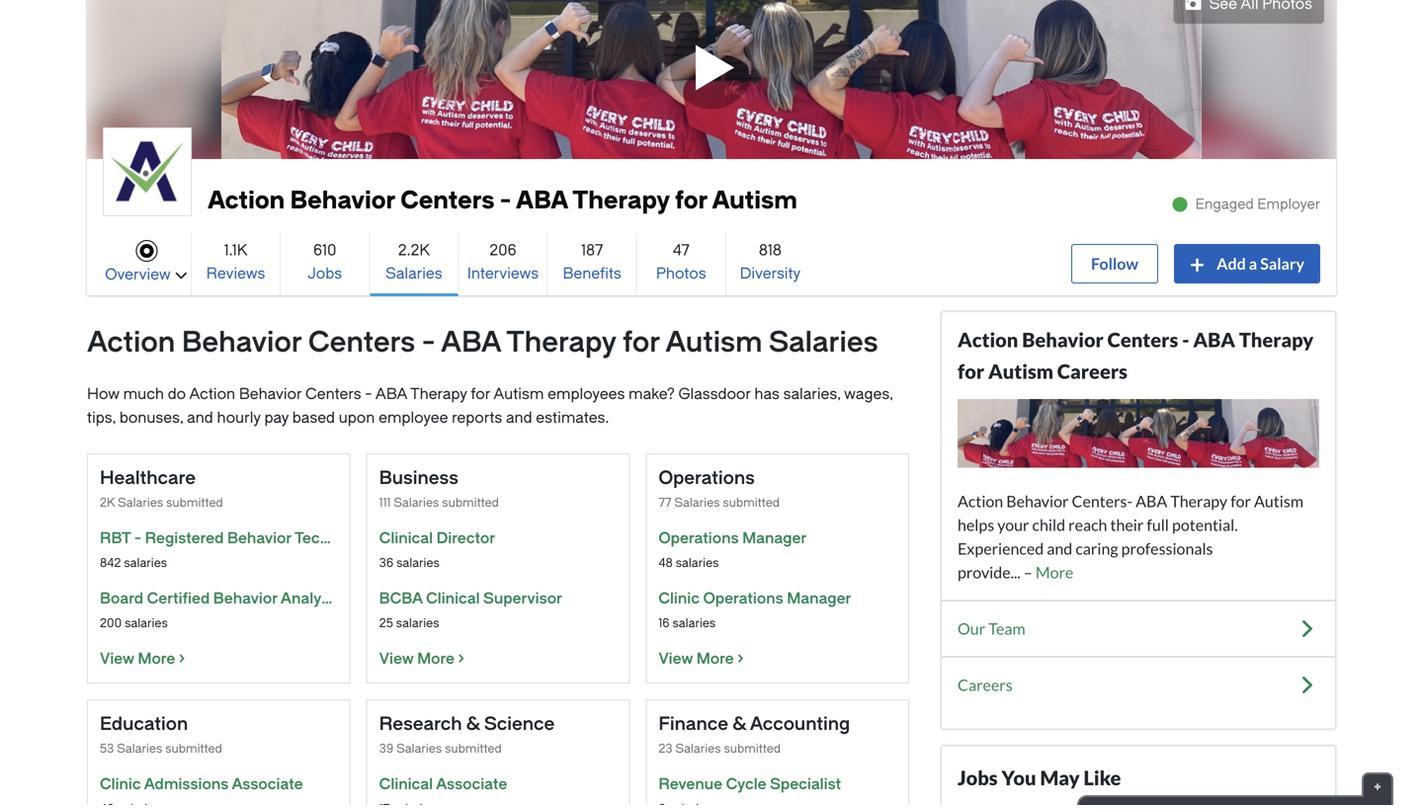 Task type: describe. For each thing, give the bounding box(es) containing it.
director
[[437, 530, 495, 548]]

finance & accounting 23 salaries submitted
[[659, 714, 851, 756]]

action behavior centers - aba therapy for autism careers
[[958, 328, 1314, 384]]

1 horizontal spatial jobs
[[958, 767, 998, 791]]

clinical director 36 salaries
[[379, 530, 495, 571]]

clinic admissions associate link
[[100, 773, 338, 797]]

a
[[1250, 254, 1258, 273]]

experienced
[[958, 539, 1044, 559]]

1 horizontal spatial and
[[506, 409, 533, 427]]

- for action behavior centers - aba therapy for autism
[[500, 187, 512, 215]]

bcba clinical supervisor 25 salaries
[[379, 590, 563, 631]]

revenue cycle specialist
[[659, 776, 842, 794]]

action for action behavior centers - aba therapy for autism
[[208, 187, 285, 215]]

for inside how much do action behavior centers - aba therapy for autism employees make? glassdoor has salaries, wages, tips, bonuses, and hourly pay based upon employee reports and estimates.
[[471, 386, 490, 403]]

much
[[123, 386, 164, 403]]

610
[[313, 242, 337, 260]]

admissions
[[144, 776, 229, 794]]

818
[[759, 242, 782, 260]]

tips,
[[87, 409, 116, 427]]

employees
[[548, 386, 625, 403]]

healthcare
[[100, 468, 196, 489]]

behavior inside how much do action behavior centers - aba therapy for autism employees make? glassdoor has salaries, wages, tips, bonuses, and hourly pay based upon employee reports and estimates.
[[239, 386, 302, 403]]

engaged employer
[[1196, 196, 1321, 213]]

submitted for education
[[165, 743, 222, 756]]

based
[[292, 409, 335, 427]]

187 benefits
[[563, 242, 622, 283]]

salaries inside clinical director 36 salaries
[[397, 557, 440, 571]]

employee
[[379, 409, 448, 427]]

clinic operations manager 16 salaries
[[659, 590, 852, 631]]

view for operations
[[659, 651, 693, 668]]

submitted for business
[[442, 496, 499, 510]]

therapy for action behavior centers - aba therapy for autism careers
[[1240, 328, 1314, 352]]

glassdoor
[[679, 386, 751, 403]]

child
[[1033, 516, 1066, 535]]

submitted for healthcare
[[166, 496, 223, 510]]

view more > for healthcare
[[100, 651, 185, 668]]

has
[[755, 386, 780, 403]]

like
[[1084, 767, 1122, 791]]

behavior inside rbt - registered behavior technician 842 salaries
[[227, 530, 292, 548]]

operations 77 salaries submitted
[[659, 468, 780, 510]]

view for healthcare
[[100, 651, 134, 668]]

view for business
[[379, 651, 414, 668]]

technician
[[295, 530, 373, 548]]

submitted for operations
[[723, 496, 780, 510]]

action behavior centers- aba therapy for autism helps your child reach their full potential. experienced and caring professionals provide...
[[958, 492, 1304, 582]]

centers inside how much do action behavior centers - aba therapy for autism employees make? glassdoor has salaries, wages, tips, bonuses, and hourly pay based upon employee reports and estimates.
[[306, 386, 361, 403]]

salaries,
[[784, 386, 841, 403]]

behavior inside board certified behavior analyst (bcba) 200 salaries
[[213, 590, 278, 608]]

salaries inside clinic operations manager 16 salaries
[[673, 617, 716, 631]]

aba for action behavior centers - aba therapy for autism careers
[[1194, 328, 1236, 352]]

– more
[[1021, 563, 1074, 582]]

aba inside how much do action behavior centers - aba therapy for autism employees make? glassdoor has salaries, wages, tips, bonuses, and hourly pay based upon employee reports and estimates.
[[376, 386, 407, 403]]

47
[[673, 242, 690, 260]]

caring
[[1076, 539, 1119, 559]]

> for operations
[[738, 651, 744, 668]]

77
[[659, 496, 672, 510]]

centers for action behavior centers - aba therapy for autism careers
[[1108, 328, 1179, 352]]

how much do action behavior centers - aba therapy for autism employees make? glassdoor has salaries, wages, tips, bonuses, and hourly pay based upon employee reports and estimates.
[[87, 386, 894, 427]]

reports
[[452, 409, 503, 427]]

board certified behavior analyst (bcba) 200 salaries
[[100, 590, 391, 631]]

–
[[1024, 563, 1033, 582]]

47 photos
[[656, 242, 707, 283]]

action inside how much do action behavior centers - aba therapy for autism employees make? glassdoor has salaries, wages, tips, bonuses, and hourly pay based upon employee reports and estimates.
[[189, 386, 235, 403]]

1 vertical spatial cover image for action behavior centers - aba therapy for autism image
[[958, 399, 1320, 468]]

clinic admissions associate
[[100, 776, 303, 794]]

rbt - registered behavior technician link
[[100, 527, 373, 551]]

> for healthcare
[[179, 651, 185, 668]]

add a salary
[[1217, 254, 1305, 273]]

therapy for action behavior centers - aba therapy for autism
[[573, 187, 670, 215]]

clinical director link
[[379, 527, 617, 551]]

salaries inside bcba clinical supervisor 25 salaries
[[396, 617, 439, 631]]

aba for action behavior centers - aba therapy for autism salaries
[[441, 326, 501, 359]]

logo image
[[104, 129, 191, 216]]

autism for action behavior centers - aba therapy for autism careers
[[989, 360, 1054, 384]]

aba inside action behavior centers- aba therapy for autism helps your child reach their full potential. experienced and caring professionals provide...
[[1136, 492, 1168, 511]]

analyst
[[281, 590, 335, 608]]

salaries inside finance & accounting 23 salaries submitted
[[676, 743, 721, 756]]

clinic operations manager link
[[659, 587, 897, 611]]

full
[[1147, 516, 1170, 535]]

science
[[484, 714, 555, 735]]

centers-
[[1072, 492, 1133, 511]]

206 interviews
[[468, 242, 539, 283]]

36
[[379, 557, 394, 571]]

salaries inside research & science 39 salaries submitted
[[397, 743, 442, 756]]

48
[[659, 557, 673, 571]]

bcba clinical supervisor link
[[379, 587, 617, 611]]

add a salary link
[[1175, 244, 1321, 284]]

benefits
[[563, 265, 622, 283]]

187
[[581, 242, 603, 260]]

interviews
[[468, 265, 539, 283]]

professionals
[[1122, 539, 1214, 559]]

for for action behavior centers - aba therapy for autism
[[675, 187, 708, 215]]

follow
[[1092, 254, 1139, 273]]

board certified behavior analyst (bcba) link
[[100, 587, 391, 611]]

wages,
[[845, 386, 894, 403]]

operations inside clinic operations manager 16 salaries
[[703, 590, 784, 608]]

your
[[998, 516, 1030, 535]]

0 horizontal spatial and
[[187, 409, 213, 427]]

rbt
[[100, 530, 131, 548]]

salaries inside board certified behavior analyst (bcba) 200 salaries
[[125, 617, 168, 631]]

more right –
[[1036, 563, 1074, 582]]

accounting
[[750, 714, 851, 735]]

rbt - registered behavior technician 842 salaries
[[100, 530, 373, 571]]

0 horizontal spatial jobs
[[308, 265, 342, 283]]

salaries down 2.2k
[[386, 265, 443, 283]]

follow button
[[1072, 244, 1159, 284]]

how
[[87, 386, 120, 403]]

therapy inside action behavior centers- aba therapy for autism helps your child reach their full potential. experienced and caring professionals provide...
[[1171, 492, 1228, 511]]

their
[[1111, 516, 1144, 535]]

more for business
[[417, 651, 455, 668]]

for for action behavior centers - aba therapy for autism careers
[[958, 360, 985, 384]]

submitted inside finance & accounting 23 salaries submitted
[[724, 743, 781, 756]]

action behavior centers - aba therapy for autism salaries
[[87, 326, 879, 359]]



Task type: vqa. For each thing, say whether or not it's contained in the screenshot.
>
yes



Task type: locate. For each thing, give the bounding box(es) containing it.
team
[[989, 619, 1026, 639]]

23
[[659, 743, 673, 756]]

1 vertical spatial jobs
[[958, 767, 998, 791]]

& inside finance & accounting 23 salaries submitted
[[733, 714, 747, 735]]

1.1k reviews
[[206, 242, 265, 283]]

3 view from the left
[[659, 651, 693, 668]]

salaries inside healthcare 2k salaries submitted
[[118, 496, 163, 510]]

and inside action behavior centers- aba therapy for autism helps your child reach their full potential. experienced and caring professionals provide...
[[1047, 539, 1073, 559]]

therapy for action behavior centers - aba therapy for autism salaries
[[507, 326, 616, 359]]

1 vertical spatial careers
[[958, 676, 1013, 695]]

autism inside action behavior centers- aba therapy for autism helps your child reach their full potential. experienced and caring professionals provide...
[[1255, 492, 1304, 511]]

operations manager 48 salaries
[[659, 530, 807, 571]]

careers
[[1058, 360, 1128, 384], [958, 676, 1013, 695]]

salaries down education
[[117, 743, 162, 756]]

therapy up potential.
[[1171, 492, 1228, 511]]

(bcba)
[[338, 590, 391, 608]]

behavior up 'child'
[[1007, 492, 1069, 511]]

1 > from the left
[[179, 651, 185, 668]]

you
[[1002, 767, 1037, 791]]

salaries
[[386, 265, 443, 283], [769, 326, 879, 359], [118, 496, 163, 510], [394, 496, 439, 510], [675, 496, 720, 510], [117, 743, 162, 756], [397, 743, 442, 756], [676, 743, 721, 756]]

manager inside clinic operations manager 16 salaries
[[787, 590, 852, 608]]

salaries up salaries,
[[769, 326, 879, 359]]

aba for action behavior centers - aba therapy for autism
[[516, 187, 568, 215]]

behavior up the pay
[[239, 386, 302, 403]]

careers inside action behavior centers - aba therapy for autism careers
[[1058, 360, 1128, 384]]

education 53 salaries submitted
[[100, 714, 222, 756]]

clinical down 39
[[379, 776, 433, 794]]

our team link
[[942, 602, 1336, 657]]

2 horizontal spatial >
[[738, 651, 744, 668]]

salaries down bcba
[[396, 617, 439, 631]]

0 horizontal spatial clinic
[[100, 776, 141, 794]]

2 view more > from the left
[[379, 651, 465, 668]]

clinic down 53
[[100, 776, 141, 794]]

operations inside 'operations manager 48 salaries'
[[659, 530, 739, 548]]

25
[[379, 617, 393, 631]]

2 horizontal spatial view
[[659, 651, 693, 668]]

therapy inside action behavior centers - aba therapy for autism careers
[[1240, 328, 1314, 352]]

revenue cycle specialist link
[[659, 773, 897, 797]]

1 horizontal spatial associate
[[436, 776, 508, 794]]

submitted inside business 111 salaries submitted
[[442, 496, 499, 510]]

for inside action behavior centers - aba therapy for autism careers
[[958, 360, 985, 384]]

autism inside how much do action behavior centers - aba therapy for autism employees make? glassdoor has salaries, wages, tips, bonuses, and hourly pay based upon employee reports and estimates.
[[494, 386, 544, 403]]

manager up clinic operations manager link in the bottom of the page
[[743, 530, 807, 548]]

more for healthcare
[[138, 651, 175, 668]]

- right rbt
[[134, 530, 142, 548]]

view down 16
[[659, 651, 693, 668]]

more down certified
[[138, 651, 175, 668]]

salaries inside education 53 salaries submitted
[[117, 743, 162, 756]]

- inside action behavior centers - aba therapy for autism careers
[[1183, 328, 1190, 352]]

view down 200
[[100, 651, 134, 668]]

submitted inside education 53 salaries submitted
[[165, 743, 222, 756]]

- up 206
[[500, 187, 512, 215]]

action for action behavior centers - aba therapy for autism salaries
[[87, 326, 175, 359]]

16
[[659, 617, 670, 631]]

salaries right 48
[[676, 557, 719, 571]]

more down clinic operations manager 16 salaries
[[697, 651, 734, 668]]

hourly
[[217, 409, 261, 427]]

53
[[100, 743, 114, 756]]

autism
[[712, 187, 798, 215], [666, 326, 763, 359], [989, 360, 1054, 384], [494, 386, 544, 403], [1255, 492, 1304, 511]]

diversity
[[740, 265, 801, 283]]

and up more link
[[1047, 539, 1073, 559]]

1 vertical spatial clinic
[[100, 776, 141, 794]]

2k
[[100, 496, 115, 510]]

submitted inside research & science 39 salaries submitted
[[445, 743, 502, 756]]

therapy
[[573, 187, 670, 215], [507, 326, 616, 359], [1240, 328, 1314, 352], [410, 386, 467, 403], [1171, 492, 1228, 511]]

salaries right the 842
[[124, 557, 167, 571]]

add
[[1217, 254, 1247, 273]]

- up employee
[[422, 326, 435, 359]]

2.2k salaries
[[386, 242, 443, 283]]

2 vertical spatial clinical
[[379, 776, 433, 794]]

1 vertical spatial clinical
[[426, 590, 480, 608]]

jobs
[[308, 265, 342, 283], [958, 767, 998, 791]]

2 view from the left
[[379, 651, 414, 668]]

& for accounting
[[733, 714, 747, 735]]

0 horizontal spatial associate
[[232, 776, 303, 794]]

salaries inside rbt - registered behavior technician 842 salaries
[[124, 557, 167, 571]]

centers for action behavior centers - aba therapy for autism
[[401, 187, 495, 215]]

1 horizontal spatial careers
[[1058, 360, 1128, 384]]

operations manager link
[[659, 527, 897, 551]]

0 vertical spatial cover image for action behavior centers - aba therapy for autism image
[[221, 0, 1202, 163]]

&
[[466, 714, 480, 735], [733, 714, 747, 735]]

salaries down research
[[397, 743, 442, 756]]

1 horizontal spatial >
[[458, 651, 465, 668]]

operations up the 77
[[659, 468, 755, 489]]

submitted up director
[[442, 496, 499, 510]]

reach
[[1069, 516, 1108, 535]]

clinic for clinic admissions associate
[[100, 776, 141, 794]]

2 horizontal spatial and
[[1047, 539, 1073, 559]]

more
[[1036, 563, 1074, 582], [138, 651, 175, 668], [417, 651, 455, 668], [697, 651, 734, 668]]

- inside how much do action behavior centers - aba therapy for autism employees make? glassdoor has salaries, wages, tips, bonuses, and hourly pay based upon employee reports and estimates.
[[365, 386, 372, 403]]

0 vertical spatial jobs
[[308, 265, 342, 283]]

business 111 salaries submitted
[[379, 468, 499, 510]]

therapy up employees
[[507, 326, 616, 359]]

centers for action behavior centers - aba therapy for autism salaries
[[308, 326, 416, 359]]

view more >
[[100, 651, 185, 668], [379, 651, 465, 668], [659, 651, 744, 668]]

centers inside action behavior centers - aba therapy for autism careers
[[1108, 328, 1179, 352]]

39
[[379, 743, 394, 756]]

jobs you may like
[[958, 767, 1122, 791]]

view more > down 200
[[100, 651, 185, 668]]

2 & from the left
[[733, 714, 747, 735]]

operations for 77
[[659, 468, 755, 489]]

2 horizontal spatial view more >
[[659, 651, 744, 668]]

manager inside 'operations manager 48 salaries'
[[743, 530, 807, 548]]

research & science 39 salaries submitted
[[379, 714, 555, 756]]

research
[[379, 714, 462, 735]]

operations down 'operations manager 48 salaries'
[[703, 590, 784, 608]]

submitted inside healthcare 2k salaries submitted
[[166, 496, 223, 510]]

1 horizontal spatial &
[[733, 714, 747, 735]]

photos
[[656, 265, 707, 283]]

associate right admissions
[[232, 776, 303, 794]]

and left hourly
[[187, 409, 213, 427]]

education
[[100, 714, 188, 735]]

operations up 48
[[659, 530, 739, 548]]

- for action behavior centers - aba therapy for autism salaries
[[422, 326, 435, 359]]

more for operations
[[697, 651, 734, 668]]

action inside action behavior centers- aba therapy for autism helps your child reach their full potential. experienced and caring professionals provide...
[[958, 492, 1004, 511]]

potential.
[[1173, 516, 1239, 535]]

centers up upon
[[308, 326, 416, 359]]

0 horizontal spatial careers
[[958, 676, 1013, 695]]

finance
[[659, 714, 729, 735]]

operations for manager
[[659, 530, 739, 548]]

clinical for associate
[[379, 776, 433, 794]]

operations inside operations 77 salaries submitted
[[659, 468, 755, 489]]

for inside action behavior centers- aba therapy for autism helps your child reach their full potential. experienced and caring professionals provide...
[[1231, 492, 1252, 511]]

salaries inside 'operations manager 48 salaries'
[[676, 557, 719, 571]]

view down 25
[[379, 651, 414, 668]]

1 vertical spatial operations
[[659, 530, 739, 548]]

centers down follow button
[[1108, 328, 1179, 352]]

bonuses,
[[119, 409, 183, 427]]

0 horizontal spatial >
[[179, 651, 185, 668]]

1 view from the left
[[100, 651, 134, 668]]

careers link
[[942, 658, 1336, 713]]

2 > from the left
[[458, 651, 465, 668]]

submitted up admissions
[[165, 743, 222, 756]]

1.1k
[[224, 242, 248, 260]]

more link
[[1036, 563, 1074, 582]]

view more > down 25
[[379, 651, 465, 668]]

view more > down 16
[[659, 651, 744, 668]]

for
[[675, 187, 708, 215], [623, 326, 660, 359], [958, 360, 985, 384], [471, 386, 490, 403], [1231, 492, 1252, 511]]

specialist
[[770, 776, 842, 794]]

board
[[100, 590, 143, 608]]

behavior up 610
[[290, 187, 395, 215]]

0 vertical spatial operations
[[659, 468, 755, 489]]

1 associate from the left
[[232, 776, 303, 794]]

- inside rbt - registered behavior technician 842 salaries
[[134, 530, 142, 548]]

salaries right 16
[[673, 617, 716, 631]]

clinical up 36
[[379, 530, 433, 548]]

revenue
[[659, 776, 723, 794]]

> for business
[[458, 651, 465, 668]]

aba up 206
[[516, 187, 568, 215]]

aba
[[516, 187, 568, 215], [441, 326, 501, 359], [1194, 328, 1236, 352], [376, 386, 407, 403], [1136, 492, 1168, 511]]

submitted up operations manager link
[[723, 496, 780, 510]]

aba up how much do action behavior centers - aba therapy for autism employees make? glassdoor has salaries, wages, tips, bonuses, and hourly pay based upon employee reports and estimates.
[[441, 326, 501, 359]]

1 view more > from the left
[[100, 651, 185, 668]]

206
[[490, 242, 517, 260]]

and
[[187, 409, 213, 427], [506, 409, 533, 427], [1047, 539, 1073, 559]]

salaries right the 77
[[675, 496, 720, 510]]

therapy up employee
[[410, 386, 467, 403]]

therapy down salary
[[1240, 328, 1314, 352]]

do
[[168, 386, 186, 403]]

0 vertical spatial manager
[[743, 530, 807, 548]]

upon
[[339, 409, 375, 427]]

clinical for director
[[379, 530, 433, 548]]

submitted up the clinical associate link
[[445, 743, 502, 756]]

submitted inside operations 77 salaries submitted
[[723, 496, 780, 510]]

818 diversity
[[740, 242, 801, 283]]

200
[[100, 617, 122, 631]]

111
[[379, 496, 391, 510]]

> down certified
[[179, 651, 185, 668]]

842
[[100, 557, 121, 571]]

clinical inside bcba clinical supervisor 25 salaries
[[426, 590, 480, 608]]

salaries down board
[[125, 617, 168, 631]]

centers up 2.2k
[[401, 187, 495, 215]]

behavior inside action behavior centers - aba therapy for autism careers
[[1023, 328, 1104, 352]]

jobs left you
[[958, 767, 998, 791]]

therapy up 187
[[573, 187, 670, 215]]

salaries down business
[[394, 496, 439, 510]]

bcba
[[379, 590, 423, 608]]

>
[[179, 651, 185, 668], [458, 651, 465, 668], [738, 651, 744, 668]]

-
[[500, 187, 512, 215], [422, 326, 435, 359], [1183, 328, 1190, 352], [365, 386, 372, 403], [134, 530, 142, 548]]

behavior up board certified behavior analyst (bcba) link
[[227, 530, 292, 548]]

> down clinic operations manager 16 salaries
[[738, 651, 744, 668]]

610 jobs
[[308, 242, 342, 283]]

behavior inside action behavior centers- aba therapy for autism helps your child reach their full potential. experienced and caring professionals provide...
[[1007, 492, 1069, 511]]

registered
[[145, 530, 224, 548]]

0 vertical spatial clinic
[[659, 590, 700, 608]]

healthcare 2k salaries submitted
[[100, 468, 223, 510]]

make?
[[629, 386, 675, 403]]

aba down add
[[1194, 328, 1236, 352]]

2 vertical spatial operations
[[703, 590, 784, 608]]

autism inside action behavior centers - aba therapy for autism careers
[[989, 360, 1054, 384]]

1 horizontal spatial view
[[379, 651, 414, 668]]

salaries inside operations 77 salaries submitted
[[675, 496, 720, 510]]

behavior down rbt - registered behavior technician 842 salaries
[[213, 590, 278, 608]]

estimates.
[[536, 409, 609, 427]]

business
[[379, 468, 459, 489]]

& left 'science'
[[466, 714, 480, 735]]

autism for action behavior centers - aba therapy for autism
[[712, 187, 798, 215]]

- down 'add a salary' link
[[1183, 328, 1190, 352]]

centers
[[401, 187, 495, 215], [308, 326, 416, 359], [1108, 328, 1179, 352], [306, 386, 361, 403]]

clinical down clinical director 36 salaries
[[426, 590, 480, 608]]

submitted
[[166, 496, 223, 510], [442, 496, 499, 510], [723, 496, 780, 510], [165, 743, 222, 756], [445, 743, 502, 756], [724, 743, 781, 756]]

salaries down finance on the bottom
[[676, 743, 721, 756]]

employer
[[1258, 196, 1321, 213]]

1 horizontal spatial clinic
[[659, 590, 700, 608]]

aba up full on the bottom right
[[1136, 492, 1168, 511]]

our
[[958, 619, 986, 639]]

behavior down reviews
[[182, 326, 302, 359]]

autism for action behavior centers - aba therapy for autism salaries
[[666, 326, 763, 359]]

3 > from the left
[[738, 651, 744, 668]]

aba up employee
[[376, 386, 407, 403]]

view more > for operations
[[659, 651, 744, 668]]

certified
[[147, 590, 210, 608]]

& inside research & science 39 salaries submitted
[[466, 714, 480, 735]]

submitted up revenue cycle specialist at bottom
[[724, 743, 781, 756]]

salaries down healthcare
[[118, 496, 163, 510]]

0 vertical spatial clinical
[[379, 530, 433, 548]]

therapy inside how much do action behavior centers - aba therapy for autism employees make? glassdoor has salaries, wages, tips, bonuses, and hourly pay based upon employee reports and estimates.
[[410, 386, 467, 403]]

centers up 'based'
[[306, 386, 361, 403]]

0 horizontal spatial &
[[466, 714, 480, 735]]

1 & from the left
[[466, 714, 480, 735]]

jobs down 610
[[308, 265, 342, 283]]

cover image for action behavior centers - aba therapy for autism image
[[221, 0, 1202, 163], [958, 399, 1320, 468]]

- up upon
[[365, 386, 372, 403]]

& right finance on the bottom
[[733, 714, 747, 735]]

action for action behavior centers- aba therapy for autism helps your child reach their full potential. experienced and caring professionals provide...
[[958, 492, 1004, 511]]

0 horizontal spatial view more >
[[100, 651, 185, 668]]

salaries inside business 111 salaries submitted
[[394, 496, 439, 510]]

supervisor
[[484, 590, 563, 608]]

clinic up 16
[[659, 590, 700, 608]]

0 vertical spatial careers
[[1058, 360, 1128, 384]]

clinic for clinic operations manager 16 salaries
[[659, 590, 700, 608]]

> down bcba clinical supervisor 25 salaries
[[458, 651, 465, 668]]

aba inside action behavior centers - aba therapy for autism careers
[[1194, 328, 1236, 352]]

3 view more > from the left
[[659, 651, 744, 668]]

salaries right 36
[[397, 557, 440, 571]]

submitted up the registered
[[166, 496, 223, 510]]

clinic inside clinic operations manager 16 salaries
[[659, 590, 700, 608]]

2 associate from the left
[[436, 776, 508, 794]]

clinical associate
[[379, 776, 508, 794]]

clinical inside clinical director 36 salaries
[[379, 530, 433, 548]]

& for science
[[466, 714, 480, 735]]

for for action behavior centers - aba therapy for autism salaries
[[623, 326, 660, 359]]

engaged
[[1196, 196, 1255, 213]]

provide...
[[958, 563, 1021, 582]]

overview
[[105, 266, 171, 284]]

1 horizontal spatial view more >
[[379, 651, 465, 668]]

associate down research & science 39 salaries submitted
[[436, 776, 508, 794]]

cycle
[[726, 776, 767, 794]]

1 vertical spatial manager
[[787, 590, 852, 608]]

0 horizontal spatial view
[[100, 651, 134, 668]]

- for action behavior centers - aba therapy for autism careers
[[1183, 328, 1190, 352]]

salary
[[1261, 254, 1305, 273]]

action for action behavior centers - aba therapy for autism careers
[[958, 328, 1019, 352]]

and right "reports"
[[506, 409, 533, 427]]

manager down operations manager link
[[787, 590, 852, 608]]

more down bcba clinical supervisor 25 salaries
[[417, 651, 455, 668]]

behavior down follow button
[[1023, 328, 1104, 352]]

action inside action behavior centers - aba therapy for autism careers
[[958, 328, 1019, 352]]

view more > for business
[[379, 651, 465, 668]]



